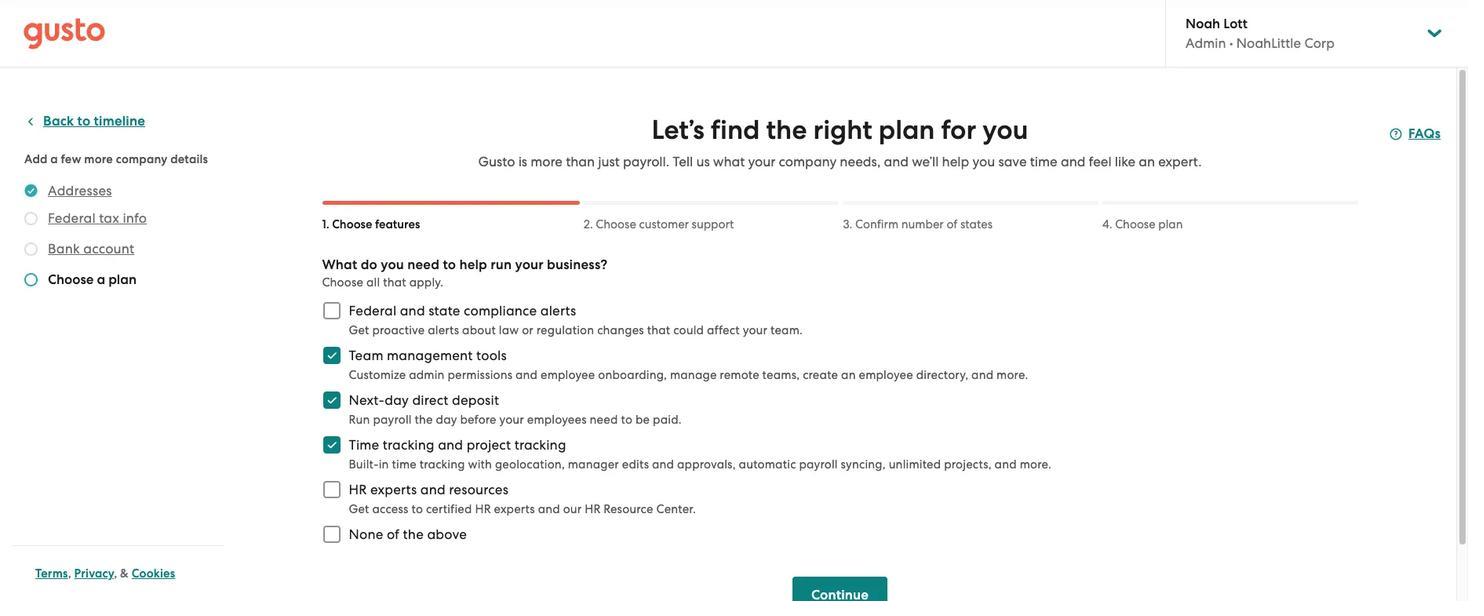 Task type: describe. For each thing, give the bounding box(es) containing it.
addresses
[[48, 183, 112, 199]]

an inside let's find the right plan for you gusto is more than just payroll. tell us what your company needs, and we'll help you save time and feel like an expert.
[[1139, 154, 1156, 170]]

a for plan
[[97, 272, 105, 288]]

access
[[372, 502, 409, 517]]

proactive
[[372, 323, 425, 338]]

and down or
[[516, 368, 538, 382]]

terms
[[35, 567, 68, 581]]

federal tax info button
[[48, 209, 147, 228]]

geolocation,
[[495, 458, 565, 472]]

get for hr
[[349, 502, 369, 517]]

Next-day direct deposit checkbox
[[314, 383, 349, 418]]

next-day direct deposit
[[349, 393, 499, 408]]

in
[[379, 458, 389, 472]]

0 horizontal spatial more
[[84, 152, 113, 166]]

next-
[[349, 393, 385, 408]]

few
[[61, 152, 81, 166]]

direct
[[413, 393, 449, 408]]

permissions
[[448, 368, 513, 382]]

and right directory,
[[972, 368, 994, 382]]

customize admin permissions and employee onboarding, manage remote teams, create an employee directory, and more.
[[349, 368, 1029, 382]]

choose for choose customer support
[[596, 217, 637, 232]]

and up certified
[[421, 482, 446, 498]]

noah lott admin • noahlittle corp
[[1186, 16, 1335, 51]]

the for find
[[767, 114, 807, 146]]

choose features
[[332, 217, 420, 232]]

run
[[349, 413, 370, 427]]

0 horizontal spatial hr
[[349, 482, 367, 498]]

more inside let's find the right plan for you gusto is more than just payroll. tell us what your company needs, and we'll help you save time and feel like an expert.
[[531, 154, 563, 170]]

your inside what do you need to help run your business? choose all that apply.
[[515, 257, 544, 273]]

addresses button
[[48, 181, 112, 200]]

1 horizontal spatial need
[[590, 413, 618, 427]]

our
[[563, 502, 582, 517]]

let's find the right plan for you gusto is more than just payroll. tell us what your company needs, and we'll help you save time and feel like an expert.
[[479, 114, 1202, 170]]

features
[[375, 217, 420, 232]]

right
[[814, 114, 873, 146]]

payroll.
[[623, 154, 670, 170]]

0 vertical spatial you
[[983, 114, 1029, 146]]

states
[[961, 217, 993, 232]]

federal tax info
[[48, 210, 147, 226]]

could
[[674, 323, 704, 338]]

we'll
[[912, 154, 939, 170]]

business?
[[547, 257, 608, 273]]

compliance
[[464, 303, 537, 319]]

0 horizontal spatial experts
[[370, 482, 417, 498]]

feel
[[1089, 154, 1112, 170]]

do
[[361, 257, 378, 273]]

cookies
[[132, 567, 175, 581]]

your inside let's find the right plan for you gusto is more than just payroll. tell us what your company needs, and we'll help you save time and feel like an expert.
[[749, 154, 776, 170]]

before
[[460, 413, 497, 427]]

1 vertical spatial more.
[[1020, 458, 1052, 472]]

team
[[349, 348, 384, 364]]

home image
[[24, 18, 105, 49]]

and up proactive
[[400, 303, 425, 319]]

check image for bank
[[24, 243, 38, 256]]

get proactive alerts about law or regulation changes that could affect your team.
[[349, 323, 803, 338]]

choose for choose features
[[332, 217, 372, 232]]

2 , from the left
[[114, 567, 117, 581]]

projects,
[[945, 458, 992, 472]]

team.
[[771, 323, 803, 338]]

onboarding,
[[598, 368, 667, 382]]

be
[[636, 413, 650, 427]]

cookies button
[[132, 564, 175, 583]]

choose for choose a plan
[[48, 272, 94, 288]]

and left feel
[[1061, 154, 1086, 170]]

a for few
[[50, 152, 58, 166]]

the for payroll
[[415, 413, 433, 427]]

details
[[171, 152, 208, 166]]

2 horizontal spatial hr
[[585, 502, 601, 517]]

number
[[902, 217, 944, 232]]

1 vertical spatial plan
[[1159, 217, 1184, 232]]

choose for choose plan
[[1116, 217, 1156, 232]]

company inside let's find the right plan for you gusto is more than just payroll. tell us what your company needs, and we'll help you save time and feel like an expert.
[[779, 154, 837, 170]]

tracking up geolocation,
[[515, 437, 567, 453]]

to down 'hr experts and resources'
[[412, 502, 423, 517]]

bank account button
[[48, 239, 134, 258]]

terms link
[[35, 567, 68, 581]]

none of the above
[[349, 527, 467, 543]]

law
[[499, 323, 519, 338]]

deposit
[[452, 393, 499, 408]]

your right "before" at the bottom left
[[500, 413, 524, 427]]

apply.
[[410, 276, 444, 290]]

all
[[367, 276, 380, 290]]

is
[[519, 154, 528, 170]]

run
[[491, 257, 512, 273]]

what do you need to help run your business? choose all that apply.
[[322, 257, 608, 290]]

than
[[566, 154, 595, 170]]

built-
[[349, 458, 379, 472]]

and right projects,
[[995, 458, 1017, 472]]

state
[[429, 303, 461, 319]]

add
[[24, 152, 48, 166]]

0 horizontal spatial an
[[842, 368, 856, 382]]

about
[[463, 323, 496, 338]]

certified
[[426, 502, 472, 517]]

needs,
[[840, 154, 881, 170]]

1 horizontal spatial payroll
[[800, 458, 838, 472]]

1 vertical spatial you
[[973, 154, 996, 170]]

admin
[[1186, 35, 1227, 51]]

or
[[522, 323, 534, 338]]

1 vertical spatial of
[[387, 527, 400, 543]]

with
[[468, 458, 492, 472]]

above
[[427, 527, 467, 543]]

project
[[467, 437, 511, 453]]

resources
[[449, 482, 509, 498]]

like
[[1116, 154, 1136, 170]]

1 employee from the left
[[541, 368, 595, 382]]

faqs button
[[1390, 125, 1442, 144]]

plan inside list
[[108, 272, 137, 288]]

tax
[[99, 210, 119, 226]]



Task type: vqa. For each thing, say whether or not it's contained in the screenshot.
the leftmost experts
yes



Task type: locate. For each thing, give the bounding box(es) containing it.
1 horizontal spatial a
[[97, 272, 105, 288]]

1 vertical spatial an
[[842, 368, 856, 382]]

alerts down state
[[428, 323, 459, 338]]

1 horizontal spatial more
[[531, 154, 563, 170]]

plan down account in the left of the page
[[108, 272, 137, 288]]

plan up we'll
[[879, 114, 935, 146]]

syncing,
[[841, 458, 886, 472]]

0 vertical spatial federal
[[48, 210, 96, 226]]

get
[[349, 323, 369, 338], [349, 502, 369, 517]]

0 horizontal spatial company
[[116, 152, 168, 166]]

the right find
[[767, 114, 807, 146]]

you up "save"
[[983, 114, 1029, 146]]

run payroll the day before your employees need to be paid.
[[349, 413, 682, 427]]

the left above
[[403, 527, 424, 543]]

tell
[[673, 154, 693, 170]]

let's
[[652, 114, 705, 146]]

1 horizontal spatial that
[[647, 323, 671, 338]]

0 vertical spatial payroll
[[373, 413, 412, 427]]

HR experts and resources checkbox
[[314, 473, 349, 507]]

plan down expert.
[[1159, 217, 1184, 232]]

need inside what do you need to help run your business? choose all that apply.
[[408, 257, 440, 273]]

federal down addresses
[[48, 210, 96, 226]]

bank account
[[48, 241, 134, 257]]

0 vertical spatial get
[[349, 323, 369, 338]]

help right we'll
[[943, 154, 970, 170]]

day down the direct
[[436, 413, 457, 427]]

1 vertical spatial need
[[590, 413, 618, 427]]

get up "team"
[[349, 323, 369, 338]]

&
[[120, 567, 129, 581]]

1 vertical spatial payroll
[[800, 458, 838, 472]]

2 employee from the left
[[859, 368, 914, 382]]

0 vertical spatial experts
[[370, 482, 417, 498]]

experts
[[370, 482, 417, 498], [494, 502, 535, 517]]

need left be
[[590, 413, 618, 427]]

0 vertical spatial of
[[947, 217, 958, 232]]

an right like at the right of the page
[[1139, 154, 1156, 170]]

0 vertical spatial the
[[767, 114, 807, 146]]

payroll down next-
[[373, 413, 412, 427]]

a inside list
[[97, 272, 105, 288]]

find
[[711, 114, 760, 146]]

and down "before" at the bottom left
[[438, 437, 463, 453]]

resource
[[604, 502, 654, 517]]

1 horizontal spatial of
[[947, 217, 958, 232]]

you inside what do you need to help run your business? choose all that apply.
[[381, 257, 404, 273]]

1 horizontal spatial ,
[[114, 567, 117, 581]]

1 vertical spatial get
[[349, 502, 369, 517]]

0 horizontal spatial ,
[[68, 567, 71, 581]]

0 horizontal spatial a
[[50, 152, 58, 166]]

need
[[408, 257, 440, 273], [590, 413, 618, 427]]

day
[[385, 393, 409, 408], [436, 413, 457, 427]]

choose a plan list
[[24, 181, 217, 293]]

a down account in the left of the page
[[97, 272, 105, 288]]

time right in
[[392, 458, 417, 472]]

to inside button
[[77, 113, 91, 130]]

expert.
[[1159, 154, 1202, 170]]

get access to certified hr experts and our hr resource center.
[[349, 502, 696, 517]]

the for of
[[403, 527, 424, 543]]

, left "privacy" link
[[68, 567, 71, 581]]

•
[[1230, 35, 1234, 51]]

employees
[[527, 413, 587, 427]]

remote
[[720, 368, 760, 382]]

help inside what do you need to help run your business? choose all that apply.
[[460, 257, 488, 273]]

of down access
[[387, 527, 400, 543]]

0 vertical spatial an
[[1139, 154, 1156, 170]]

check image left bank at the top left of the page
[[24, 243, 38, 256]]

hr right the our
[[585, 502, 601, 517]]

admin
[[409, 368, 445, 382]]

what
[[714, 154, 745, 170]]

plan inside let's find the right plan for you gusto is more than just payroll. tell us what your company needs, and we'll help you save time and feel like an expert.
[[879, 114, 935, 146]]

timeline
[[94, 113, 145, 130]]

1 vertical spatial experts
[[494, 502, 535, 517]]

2 check image from the top
[[24, 243, 38, 256]]

2 horizontal spatial plan
[[1159, 217, 1184, 232]]

employee down regulation
[[541, 368, 595, 382]]

directory,
[[917, 368, 969, 382]]

choose customer support
[[596, 217, 734, 232]]

0 vertical spatial alerts
[[541, 303, 577, 319]]

get up 'none'
[[349, 502, 369, 517]]

choose down bank at the top left of the page
[[48, 272, 94, 288]]

automatic
[[739, 458, 797, 472]]

manage
[[670, 368, 717, 382]]

Time tracking and project tracking checkbox
[[314, 428, 349, 462]]

plan
[[879, 114, 935, 146], [1159, 217, 1184, 232], [108, 272, 137, 288]]

check image for federal
[[24, 212, 38, 225]]

alerts up regulation
[[541, 303, 577, 319]]

payroll
[[373, 413, 412, 427], [800, 458, 838, 472]]

tracking up in
[[383, 437, 435, 453]]

federal for federal and state compliance alerts
[[349, 303, 397, 319]]

federal and state compliance alerts
[[349, 303, 577, 319]]

experts down resources
[[494, 502, 535, 517]]

employee left directory,
[[859, 368, 914, 382]]

0 horizontal spatial federal
[[48, 210, 96, 226]]

to up apply.
[[443, 257, 456, 273]]

1 get from the top
[[349, 323, 369, 338]]

check image left choose a plan
[[24, 273, 38, 287]]

that left could
[[647, 323, 671, 338]]

1 horizontal spatial company
[[779, 154, 837, 170]]

choose a plan
[[48, 272, 137, 288]]

your right run
[[515, 257, 544, 273]]

that
[[383, 276, 407, 290], [647, 323, 671, 338]]

,
[[68, 567, 71, 581], [114, 567, 117, 581]]

2 vertical spatial the
[[403, 527, 424, 543]]

choose down what
[[322, 276, 364, 290]]

hr down "built-"
[[349, 482, 367, 498]]

more. right projects,
[[1020, 458, 1052, 472]]

federal down all in the top of the page
[[349, 303, 397, 319]]

the inside let's find the right plan for you gusto is more than just payroll. tell us what your company needs, and we'll help you save time and feel like an expert.
[[767, 114, 807, 146]]

employee
[[541, 368, 595, 382], [859, 368, 914, 382]]

day down customize
[[385, 393, 409, 408]]

check image
[[24, 212, 38, 225], [24, 243, 38, 256], [24, 273, 38, 287]]

0 vertical spatial time
[[1031, 154, 1058, 170]]

back to timeline button
[[24, 112, 145, 131]]

paid.
[[653, 413, 682, 427]]

that inside what do you need to help run your business? choose all that apply.
[[383, 276, 407, 290]]

1 horizontal spatial an
[[1139, 154, 1156, 170]]

privacy link
[[74, 567, 114, 581]]

need up apply.
[[408, 257, 440, 273]]

add a few more company details
[[24, 152, 208, 166]]

you right do
[[381, 257, 404, 273]]

0 vertical spatial a
[[50, 152, 58, 166]]

company
[[116, 152, 168, 166], [779, 154, 837, 170]]

2 get from the top
[[349, 502, 369, 517]]

a
[[50, 152, 58, 166], [97, 272, 105, 288]]

regulation
[[537, 323, 595, 338]]

customer
[[639, 217, 689, 232]]

changes
[[598, 323, 644, 338]]

time inside let's find the right plan for you gusto is more than just payroll. tell us what your company needs, and we'll help you save time and feel like an expert.
[[1031, 154, 1058, 170]]

1 horizontal spatial federal
[[349, 303, 397, 319]]

choose up what
[[332, 217, 372, 232]]

1 vertical spatial the
[[415, 413, 433, 427]]

0 vertical spatial check image
[[24, 212, 38, 225]]

bank
[[48, 241, 80, 257]]

that right all in the top of the page
[[383, 276, 407, 290]]

and left the our
[[538, 502, 560, 517]]

0 vertical spatial more.
[[997, 368, 1029, 382]]

create
[[803, 368, 839, 382]]

more.
[[997, 368, 1029, 382], [1020, 458, 1052, 472]]

1 vertical spatial check image
[[24, 243, 38, 256]]

0 vertical spatial day
[[385, 393, 409, 408]]

payroll left syncing,
[[800, 458, 838, 472]]

2 vertical spatial check image
[[24, 273, 38, 287]]

1 , from the left
[[68, 567, 71, 581]]

0 vertical spatial plan
[[879, 114, 935, 146]]

0 horizontal spatial plan
[[108, 272, 137, 288]]

terms , privacy , & cookies
[[35, 567, 175, 581]]

1 horizontal spatial time
[[1031, 154, 1058, 170]]

to right back
[[77, 113, 91, 130]]

manager
[[568, 458, 619, 472]]

the down next-day direct deposit
[[415, 413, 433, 427]]

1 vertical spatial a
[[97, 272, 105, 288]]

and left we'll
[[884, 154, 909, 170]]

to left be
[[621, 413, 633, 427]]

1 vertical spatial federal
[[349, 303, 397, 319]]

federal
[[48, 210, 96, 226], [349, 303, 397, 319]]

a left few
[[50, 152, 58, 166]]

choose left customer
[[596, 217, 637, 232]]

teams,
[[763, 368, 800, 382]]

2 vertical spatial plan
[[108, 272, 137, 288]]

experts up access
[[370, 482, 417, 498]]

info
[[123, 210, 147, 226]]

more. right directory,
[[997, 368, 1029, 382]]

of left states at right
[[947, 217, 958, 232]]

1 horizontal spatial employee
[[859, 368, 914, 382]]

us
[[697, 154, 710, 170]]

1 vertical spatial that
[[647, 323, 671, 338]]

gusto
[[479, 154, 515, 170]]

0 horizontal spatial of
[[387, 527, 400, 543]]

hr
[[349, 482, 367, 498], [475, 502, 491, 517], [585, 502, 601, 517]]

2 vertical spatial you
[[381, 257, 404, 273]]

0 horizontal spatial employee
[[541, 368, 595, 382]]

1 vertical spatial help
[[460, 257, 488, 273]]

more right is
[[531, 154, 563, 170]]

edits
[[622, 458, 649, 472]]

to inside what do you need to help run your business? choose all that apply.
[[443, 257, 456, 273]]

0 horizontal spatial payroll
[[373, 413, 412, 427]]

Team management tools checkbox
[[314, 338, 349, 373]]

get for federal
[[349, 323, 369, 338]]

0 horizontal spatial time
[[392, 458, 417, 472]]

0 vertical spatial help
[[943, 154, 970, 170]]

your right what
[[749, 154, 776, 170]]

1 horizontal spatial day
[[436, 413, 457, 427]]

support
[[692, 217, 734, 232]]

save
[[999, 154, 1027, 170]]

1 vertical spatial alerts
[[428, 323, 459, 338]]

your left team. at the right
[[743, 323, 768, 338]]

none
[[349, 527, 384, 543]]

time right "save"
[[1031, 154, 1058, 170]]

1 check image from the top
[[24, 212, 38, 225]]

1 vertical spatial day
[[436, 413, 457, 427]]

federal for federal tax info
[[48, 210, 96, 226]]

0 vertical spatial need
[[408, 257, 440, 273]]

0 vertical spatial that
[[383, 276, 407, 290]]

circle check image
[[24, 181, 38, 200]]

hr down resources
[[475, 502, 491, 517]]

management
[[387, 348, 473, 364]]

an right create
[[842, 368, 856, 382]]

Federal and state compliance alerts checkbox
[[314, 294, 349, 328]]

1 horizontal spatial alerts
[[541, 303, 577, 319]]

back
[[43, 113, 74, 130]]

1 horizontal spatial hr
[[475, 502, 491, 517]]

0 horizontal spatial help
[[460, 257, 488, 273]]

time
[[349, 437, 380, 453]]

and right the edits
[[652, 458, 675, 472]]

more
[[84, 152, 113, 166], [531, 154, 563, 170]]

choose inside what do you need to help run your business? choose all that apply.
[[322, 276, 364, 290]]

help left run
[[460, 257, 488, 273]]

choose
[[332, 217, 372, 232], [596, 217, 637, 232], [1116, 217, 1156, 232], [48, 272, 94, 288], [322, 276, 364, 290]]

0 horizontal spatial alerts
[[428, 323, 459, 338]]

alerts
[[541, 303, 577, 319], [428, 323, 459, 338]]

federal inside button
[[48, 210, 96, 226]]

choose inside list
[[48, 272, 94, 288]]

, left the &
[[114, 567, 117, 581]]

choose plan
[[1116, 217, 1184, 232]]

just
[[598, 154, 620, 170]]

3 check image from the top
[[24, 273, 38, 287]]

more right few
[[84, 152, 113, 166]]

you left "save"
[[973, 154, 996, 170]]

corp
[[1305, 35, 1335, 51]]

1 vertical spatial time
[[392, 458, 417, 472]]

choose down like at the right of the page
[[1116, 217, 1156, 232]]

tracking down time tracking and project tracking
[[420, 458, 465, 472]]

lott
[[1224, 16, 1248, 32]]

noahlittle
[[1237, 35, 1302, 51]]

time tracking and project tracking
[[349, 437, 567, 453]]

0 horizontal spatial that
[[383, 276, 407, 290]]

1 horizontal spatial experts
[[494, 502, 535, 517]]

1 horizontal spatial help
[[943, 154, 970, 170]]

team management tools
[[349, 348, 507, 364]]

help inside let's find the right plan for you gusto is more than just payroll. tell us what your company needs, and we'll help you save time and feel like an expert.
[[943, 154, 970, 170]]

an
[[1139, 154, 1156, 170], [842, 368, 856, 382]]

0 horizontal spatial need
[[408, 257, 440, 273]]

1 horizontal spatial plan
[[879, 114, 935, 146]]

approvals,
[[678, 458, 736, 472]]

what
[[322, 257, 358, 273]]

center.
[[657, 502, 696, 517]]

noah
[[1186, 16, 1221, 32]]

0 horizontal spatial day
[[385, 393, 409, 408]]

company down the right
[[779, 154, 837, 170]]

check image down circle check icon
[[24, 212, 38, 225]]

confirm
[[856, 217, 899, 232]]

company down timeline at left top
[[116, 152, 168, 166]]

None of the above checkbox
[[314, 517, 349, 552]]



